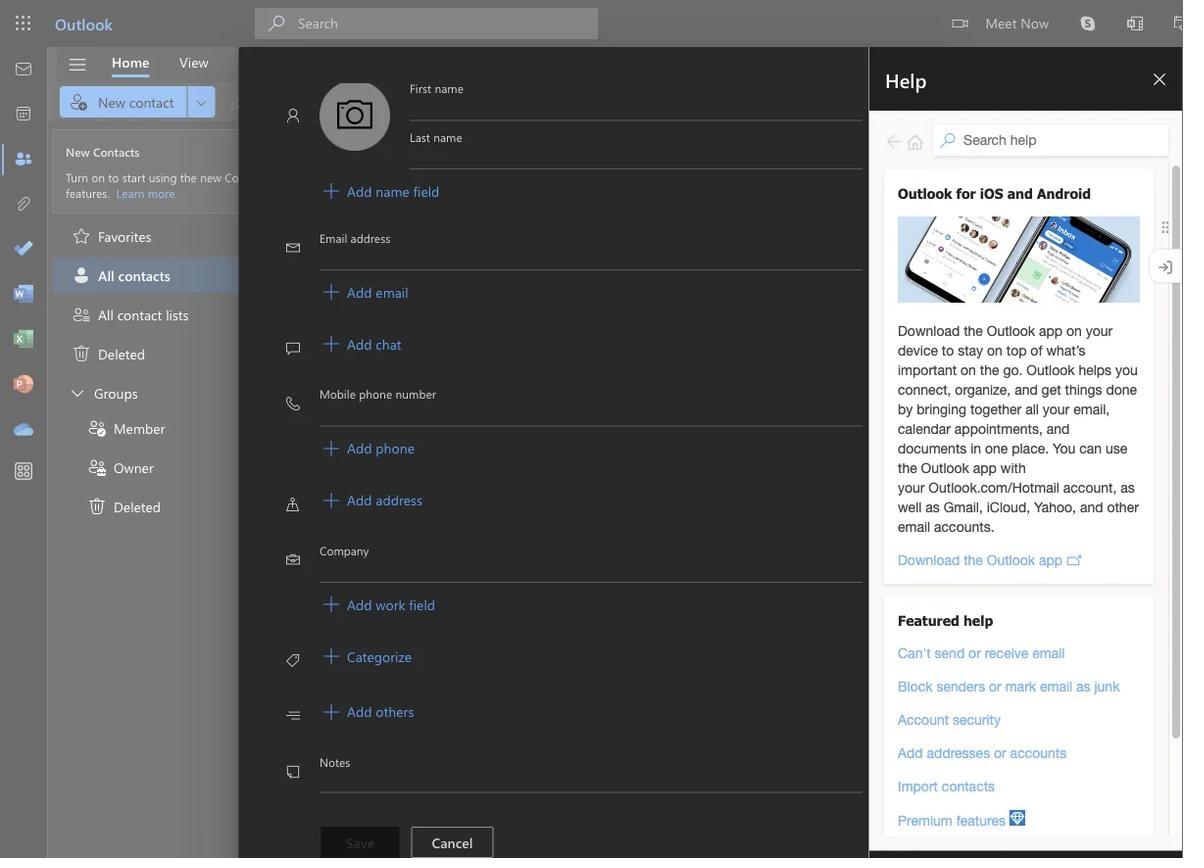 Task type: locate. For each thing, give the bounding box(es) containing it.
a
[[447, 606, 454, 624]]

address right email
[[350, 229, 390, 245]]

contact left lists
[[117, 306, 162, 324]]

0 vertical spatial field
[[413, 181, 439, 199]]

to right the on
[[108, 170, 119, 185]]

name right first
[[434, 80, 463, 96]]

 inside  add name field
[[323, 183, 339, 198]]

 inside  add work field
[[323, 596, 339, 612]]

number
[[395, 386, 436, 401]]

email
[[319, 229, 347, 245]]

add left work
[[346, 595, 372, 613]]

all inside the  all contact lists
[[98, 306, 114, 324]]

mobile
[[319, 386, 355, 401]]

member
[[114, 419, 165, 437]]


[[286, 108, 299, 122]]

2 group from the top
[[52, 411, 293, 524]]

2 vertical spatial name
[[375, 181, 409, 199]]

 right 
[[323, 704, 339, 719]]

1 help region from the left
[[811, 47, 1183, 859]]

2  from the top
[[323, 284, 339, 299]]

home
[[112, 53, 149, 71]]

 inside  categorize
[[323, 648, 339, 664]]


[[72, 344, 91, 364], [87, 497, 107, 517]]

 inside  add phone
[[323, 440, 339, 456]]

first
[[409, 80, 431, 96]]

phone
[[358, 386, 392, 401], [375, 439, 414, 457]]

 inside  add others
[[323, 704, 339, 719]]

yet.
[[500, 548, 531, 575]]

help region
[[811, 47, 1183, 859], [869, 47, 1183, 859]]

all inside all contacts navigation
[[353, 151, 369, 169]]

 inside  add address
[[323, 492, 339, 508]]

0 vertical spatial contact
[[117, 306, 162, 324]]

1 horizontal spatial contact
[[458, 606, 503, 624]]

tree containing 
[[52, 129, 293, 524]]

0 horizontal spatial contacts
[[93, 144, 140, 160]]

1 horizontal spatial to
[[562, 520, 580, 548]]

turn on to start using the new contacts features.
[[66, 170, 270, 201]]

new
[[200, 170, 221, 185]]

0 vertical spatial name
[[434, 80, 463, 96]]

1 vertical spatial all
[[98, 266, 114, 285]]

0 vertical spatial address
[[350, 229, 390, 245]]

name down all contacts
[[375, 181, 409, 199]]

1 vertical spatial phone
[[375, 439, 414, 457]]

1 vertical spatial field
[[409, 595, 435, 613]]

to up company text field
[[562, 520, 580, 548]]

 add a contact
[[395, 606, 503, 626]]

add for add others
[[346, 702, 372, 720]]

add for add phone
[[346, 439, 372, 457]]

help button
[[224, 47, 282, 77]]

1 vertical spatial 
[[87, 497, 107, 517]]


[[286, 709, 299, 723]]

contact
[[117, 306, 162, 324], [458, 606, 503, 624]]

phone right mobile
[[358, 386, 392, 401]]

last
[[409, 128, 430, 144]]

help
[[239, 53, 267, 71], [885, 67, 927, 93]]

0 vertical spatial all
[[353, 151, 369, 169]]

group containing 
[[52, 375, 293, 524]]

field inside name section element
[[413, 181, 439, 199]]


[[323, 183, 339, 198], [323, 284, 339, 299], [323, 336, 339, 351], [323, 440, 339, 456], [323, 492, 339, 508], [323, 596, 339, 612], [323, 648, 339, 664], [323, 704, 339, 719]]

add for add address
[[346, 491, 372, 509]]

 add others
[[323, 702, 414, 720]]

tab list containing home
[[97, 47, 282, 77]]

 right ''
[[323, 336, 339, 351]]

group
[[52, 375, 293, 524], [52, 411, 293, 524]]

add left others at left
[[346, 702, 372, 720]]

chat
[[375, 334, 401, 352]]

contact inside  add a contact
[[458, 606, 503, 624]]

add inside phone section element
[[346, 439, 372, 457]]

 down 
[[72, 344, 91, 364]]

0 horizontal spatial contact
[[117, 306, 162, 324]]

add inside address section element
[[346, 491, 372, 509]]

 inside 'group'
[[87, 497, 107, 517]]

 deleted down  owner
[[87, 497, 161, 517]]

 down company
[[323, 596, 339, 612]]

all
[[353, 151, 369, 169], [98, 266, 114, 285], [98, 306, 114, 324]]

 group
[[52, 258, 293, 297]]

 inside  add email
[[323, 284, 339, 299]]

 left import
[[395, 649, 411, 665]]

 add phone
[[323, 439, 414, 457]]

categories section element
[[286, 643, 874, 698]]

field inside work section element
[[409, 595, 435, 613]]

add inside other section element
[[346, 702, 372, 720]]

1 horizontal spatial help
[[885, 67, 927, 93]]

1 vertical spatial deleted
[[114, 498, 161, 516]]

0 vertical spatial  deleted
[[72, 344, 145, 364]]

2 vertical spatial all
[[98, 306, 114, 324]]

 inside  add a contact
[[395, 610, 411, 626]]

categorize
[[346, 647, 411, 665]]

add
[[346, 181, 372, 199], [346, 282, 372, 300], [346, 334, 372, 352], [346, 439, 372, 457], [346, 491, 372, 509], [346, 595, 372, 613], [419, 606, 444, 624], [346, 702, 372, 720]]

alert dialog containing add name field
[[0, 0, 1183, 859]]

contacts up start
[[93, 144, 140, 160]]

3  from the top
[[323, 336, 339, 351]]

you haven't added anyone to your contacts yet.
[[330, 520, 580, 575]]

6  from the top
[[323, 596, 339, 612]]


[[395, 610, 411, 626], [395, 649, 411, 665]]

outlook
[[55, 13, 113, 34]]

0 vertical spatial to
[[108, 170, 119, 185]]

document containing add name field
[[0, 0, 1183, 859]]

0 vertical spatial contacts
[[93, 144, 140, 160]]

field down all contacts
[[413, 181, 439, 199]]

alert dialog
[[0, 0, 1183, 859]]

to
[[108, 170, 119, 185], [562, 520, 580, 548]]

field left a
[[409, 595, 435, 613]]

tab list
[[97, 47, 282, 77]]

 owner
[[87, 458, 154, 477]]

0 vertical spatial 
[[72, 344, 91, 364]]

new
[[66, 144, 90, 160]]

 up you
[[323, 492, 339, 508]]

add down all contacts
[[346, 181, 372, 199]]

1 vertical spatial to
[[562, 520, 580, 548]]

 right 
[[323, 648, 339, 664]]

 groups
[[68, 383, 138, 403]]

powerpoint image
[[14, 375, 33, 395]]

save
[[346, 834, 375, 852]]

more
[[148, 185, 175, 201]]

 inside  add chat
[[323, 336, 339, 351]]

add inside work section element
[[346, 595, 372, 613]]

1 vertical spatial contacts
[[225, 170, 270, 185]]

1 vertical spatial name
[[433, 128, 462, 144]]

name for first name
[[434, 80, 463, 96]]

add inside chat section element
[[346, 334, 372, 352]]

1 vertical spatial contact
[[458, 606, 503, 624]]

new contacts
[[66, 144, 140, 160]]

 down mobile
[[323, 440, 339, 456]]

1 group from the top
[[52, 375, 293, 524]]

left-rail-appbar navigation
[[4, 47, 43, 453]]

 member
[[87, 419, 165, 438]]

add for add work field
[[346, 595, 372, 613]]

deleted down 'owner'
[[114, 498, 161, 516]]

address
[[350, 229, 390, 245], [375, 491, 422, 509]]

 add address
[[323, 491, 422, 509]]

to do image
[[14, 240, 33, 260]]

name
[[434, 80, 463, 96], [433, 128, 462, 144], [375, 181, 409, 199]]

deleted
[[98, 345, 145, 363], [114, 498, 161, 516]]

favorites
[[98, 227, 151, 245]]

tree
[[52, 129, 293, 524]]

add left a
[[419, 606, 444, 624]]

4  from the top
[[323, 440, 339, 456]]

learn more link
[[116, 185, 175, 201]]

0 horizontal spatial to
[[108, 170, 119, 185]]

 for add others
[[323, 704, 339, 719]]

all right 
[[98, 306, 114, 324]]

7  from the top
[[323, 648, 339, 664]]

5  from the top
[[323, 492, 339, 508]]

contacts
[[93, 144, 140, 160], [225, 170, 270, 185]]

contacts up a
[[423, 548, 495, 575]]

haven't
[[366, 520, 427, 548]]

1  from the top
[[323, 183, 339, 198]]

add inside  add a contact
[[419, 606, 444, 624]]

 for import
[[395, 649, 411, 665]]

work
[[375, 595, 405, 613]]

add inside email section element
[[346, 282, 372, 300]]

add up  add address on the left bottom of page
[[346, 439, 372, 457]]

add left 'chat'
[[346, 334, 372, 352]]

contact inside the  all contact lists
[[117, 306, 162, 324]]

 inside  import contacts
[[395, 649, 411, 665]]

outlook link
[[55, 0, 113, 47]]

 up categorize
[[395, 610, 411, 626]]

groups
[[94, 384, 138, 402]]

you haven't added anyone to your contacts yet. application
[[0, 0, 1183, 859]]

add up you
[[346, 491, 372, 509]]

add left email
[[346, 282, 372, 300]]

name right last
[[433, 128, 462, 144]]

deleted up groups
[[98, 345, 145, 363]]

 up email
[[323, 183, 339, 198]]

phone up  add address on the left bottom of page
[[375, 439, 414, 457]]

others
[[375, 702, 414, 720]]

0 vertical spatial deleted
[[98, 345, 145, 363]]

delete group
[[296, 82, 470, 118]]

other section element
[[286, 698, 874, 754]]

contacts
[[373, 151, 425, 169], [118, 266, 170, 285], [423, 548, 495, 575], [464, 645, 514, 664]]

add inside name section element
[[346, 181, 372, 199]]

8  from the top
[[323, 704, 339, 719]]

 deleted up the " groups"
[[72, 344, 145, 364]]

document
[[0, 0, 1183, 859]]

contact right a
[[458, 606, 503, 624]]

 down email
[[323, 284, 339, 299]]

meet
[[986, 13, 1017, 31]]

all right 
[[98, 266, 114, 285]]

address up haven't
[[375, 491, 422, 509]]

contacts right import
[[464, 645, 514, 664]]

all for 
[[98, 266, 114, 285]]

contacts right "new"
[[225, 170, 270, 185]]

last name
[[409, 128, 462, 144]]

 for add chat
[[323, 336, 339, 351]]

2 help region from the left
[[869, 47, 1183, 859]]

field for add work field
[[409, 595, 435, 613]]

email
[[375, 282, 408, 300]]

name for last name
[[433, 128, 462, 144]]

onedrive image
[[14, 421, 33, 440]]

 for add name field
[[323, 183, 339, 198]]

0 horizontal spatial help
[[239, 53, 267, 71]]

all inside " all contacts"
[[98, 266, 114, 285]]

2  from the top
[[395, 649, 411, 665]]


[[286, 240, 299, 254]]

0 vertical spatial 
[[395, 610, 411, 626]]

all up  add name field at the top
[[353, 151, 369, 169]]

contacts up the  all contact lists
[[118, 266, 170, 285]]

1 vertical spatial 
[[395, 649, 411, 665]]

 deleted
[[72, 344, 145, 364], [87, 497, 161, 517]]

learn
[[116, 185, 145, 201]]

 for add email
[[323, 284, 339, 299]]

cancel
[[432, 834, 473, 852]]

1 horizontal spatial contacts
[[225, 170, 270, 185]]

 down 
[[87, 497, 107, 517]]

1  from the top
[[395, 610, 411, 626]]



Task type: vqa. For each thing, say whether or not it's contained in the screenshot.
Compose and reply
no



Task type: describe. For each thing, give the bounding box(es) containing it.
your
[[379, 548, 418, 575]]

groups group
[[784, 82, 941, 118]]

notes section element
[[286, 754, 874, 815]]


[[286, 765, 299, 778]]

to inside turn on to start using the new contacts features.
[[108, 170, 119, 185]]

 all contact lists
[[72, 305, 189, 324]]

 for add phone
[[323, 440, 339, 456]]

you
[[330, 520, 360, 548]]

add for add email
[[346, 282, 372, 300]]

contacts inside turn on to start using the new contacts features.
[[225, 170, 270, 185]]

tree inside you haven't added anyone to your contacts yet. application
[[52, 129, 293, 524]]

 for add address
[[323, 492, 339, 508]]

First name text field
[[409, 96, 862, 120]]

Mobile phone number text field
[[319, 401, 862, 425]]

anyone
[[493, 520, 557, 548]]


[[68, 383, 87, 403]]

address inside email section element
[[350, 229, 390, 245]]

Search field
[[298, 13, 598, 34]]

using
[[149, 170, 177, 185]]

1 vertical spatial address
[[375, 491, 422, 509]]

 add work field
[[323, 595, 435, 613]]

mail image
[[14, 60, 33, 79]]

 for add
[[395, 610, 411, 626]]

home button
[[97, 47, 164, 77]]

 for categorize
[[323, 648, 339, 664]]


[[87, 458, 107, 477]]

outlook banner
[[0, 0, 1183, 47]]

on
[[91, 170, 105, 185]]

contacts inside you haven't added anyone to your contacts yet.
[[423, 548, 495, 575]]


[[286, 396, 299, 410]]


[[286, 654, 299, 668]]

company
[[319, 542, 368, 558]]

contacts inside " all contacts"
[[118, 266, 170, 285]]

phone section element
[[286, 386, 874, 487]]

lists
[[166, 306, 189, 324]]

email address
[[319, 229, 390, 245]]

view button
[[165, 47, 223, 77]]

add for add a contact
[[419, 606, 444, 624]]

people image
[[14, 150, 33, 170]]


[[286, 341, 299, 355]]

all contacts
[[353, 151, 425, 169]]

 button
[[58, 48, 97, 81]]


[[72, 305, 91, 324]]

help inside button
[[239, 53, 267, 71]]

contact details view main content
[[620, 129, 1183, 859]]


[[72, 266, 91, 285]]

field for add name field
[[413, 181, 439, 199]]

save button
[[321, 827, 399, 859]]

contacts inside  import contacts
[[464, 645, 514, 664]]

 import contacts
[[395, 645, 514, 665]]

tab list inside you haven't added anyone to your contacts yet. application
[[97, 47, 282, 77]]

 all contacts
[[72, 266, 170, 285]]

 for add work field
[[323, 596, 339, 612]]

 favorites
[[72, 226, 151, 246]]

chat section element
[[286, 330, 874, 386]]


[[67, 54, 88, 75]]


[[269, 16, 284, 31]]

calendar image
[[14, 105, 33, 124]]

first name
[[409, 80, 463, 96]]

 add chat
[[323, 334, 401, 352]]

 add name field
[[323, 181, 439, 199]]

to inside you haven't added anyone to your contacts yet.
[[562, 520, 580, 548]]

features.
[[66, 185, 110, 201]]

Last name text field
[[409, 144, 862, 168]]

view
[[179, 53, 208, 71]]

add for add chat
[[346, 334, 372, 352]]

1 vertical spatial  deleted
[[87, 497, 161, 517]]

excel image
[[14, 330, 33, 350]]

all contacts navigation
[[298, 130, 612, 859]]

added
[[433, 520, 488, 548]]

 categorize
[[323, 647, 411, 665]]

email section element
[[286, 229, 874, 330]]

Email address 1 text field
[[319, 245, 862, 269]]

files image
[[14, 195, 33, 215]]

meet now
[[986, 13, 1049, 31]]


[[286, 553, 299, 567]]

learn more
[[116, 185, 175, 201]]


[[286, 497, 299, 511]]

start
[[122, 170, 146, 185]]

mobile phone number
[[319, 386, 436, 401]]

import
[[419, 645, 460, 664]]

add for add name field
[[346, 181, 372, 199]]

new group
[[60, 82, 287, 122]]

word image
[[14, 285, 33, 305]]

now
[[1021, 13, 1049, 31]]

address section element
[[286, 487, 874, 542]]

work section element
[[286, 542, 874, 643]]


[[72, 226, 91, 246]]

all for 
[[98, 306, 114, 324]]

the
[[180, 170, 197, 185]]

group containing 
[[52, 411, 293, 524]]

owner
[[114, 458, 154, 477]]


[[87, 419, 107, 438]]

contacts down last
[[373, 151, 425, 169]]

cancel button
[[411, 827, 493, 859]]

Search search field
[[255, 0, 598, 47]]

 add email
[[323, 282, 408, 300]]

more apps image
[[14, 463, 33, 482]]

0 vertical spatial phone
[[358, 386, 392, 401]]


[[952, 16, 968, 31]]

Company text field
[[319, 558, 862, 582]]

turn
[[66, 170, 88, 185]]

name section element
[[286, 80, 874, 229]]

notes
[[319, 754, 350, 769]]



